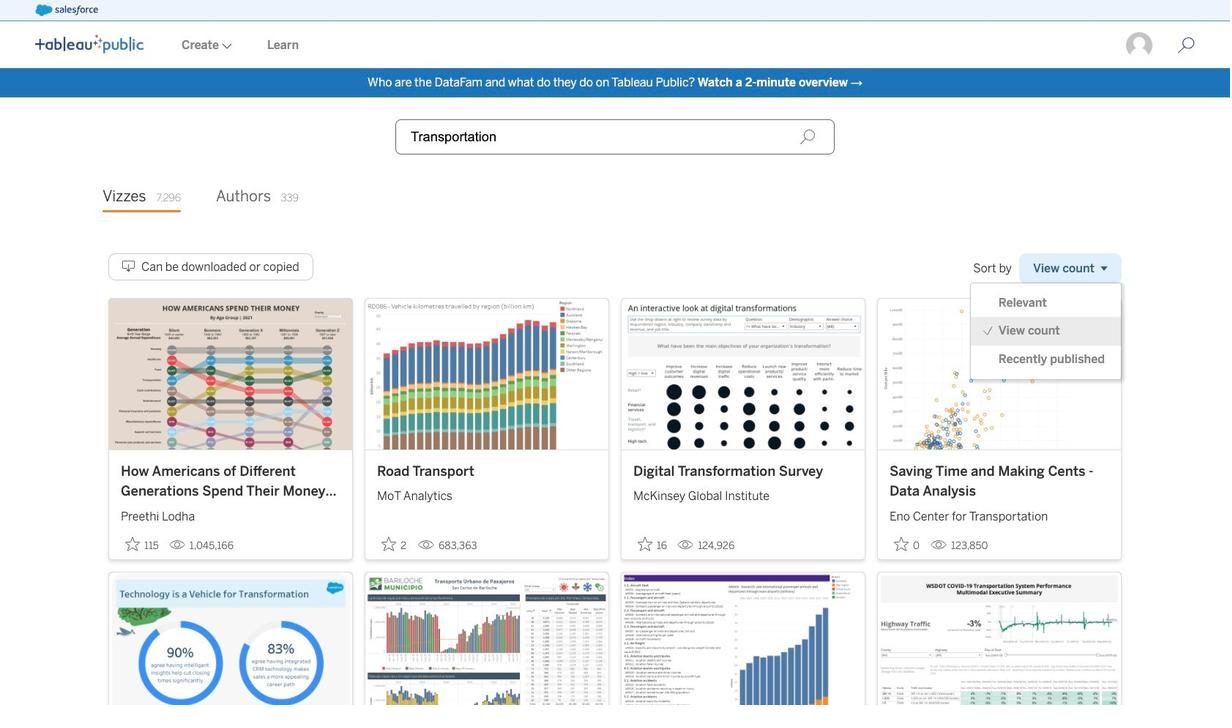 Task type: locate. For each thing, give the bounding box(es) containing it.
Add Favorite button
[[121, 532, 163, 557], [377, 532, 413, 557], [634, 532, 672, 557], [890, 532, 925, 557]]

4 add favorite button from the left
[[890, 532, 925, 557]]

2 add favorite image from the left
[[382, 537, 396, 551]]

search image
[[800, 129, 816, 145]]

1 horizontal spatial add favorite image
[[895, 537, 909, 551]]

0 horizontal spatial add favorite image
[[125, 537, 140, 551]]

add favorite image
[[125, 537, 140, 551], [382, 537, 396, 551]]

create image
[[219, 43, 232, 49]]

workbook thumbnail image
[[109, 299, 352, 450], [366, 299, 609, 450], [622, 299, 865, 450], [879, 299, 1122, 450], [109, 573, 352, 706], [366, 573, 609, 706], [622, 573, 865, 706], [879, 573, 1122, 706]]

ruby.anderson5854 image
[[1125, 31, 1155, 60]]

1 horizontal spatial add favorite image
[[382, 537, 396, 551]]

go to search image
[[1161, 37, 1213, 54]]

1 add favorite image from the left
[[638, 537, 653, 551]]

0 horizontal spatial add favorite image
[[638, 537, 653, 551]]

1 add favorite image from the left
[[125, 537, 140, 551]]

add favorite image
[[638, 537, 653, 551], [895, 537, 909, 551]]

2 add favorite image from the left
[[895, 537, 909, 551]]

salesforce logo image
[[35, 4, 98, 16]]



Task type: describe. For each thing, give the bounding box(es) containing it.
add favorite image for third add favorite button from the right
[[382, 537, 396, 551]]

list options menu
[[971, 289, 1122, 374]]

3 add favorite button from the left
[[634, 532, 672, 557]]

Search input field
[[396, 119, 835, 155]]

add favorite image for first add favorite button
[[125, 537, 140, 551]]

2 add favorite button from the left
[[377, 532, 413, 557]]

1 add favorite button from the left
[[121, 532, 163, 557]]

logo image
[[35, 34, 144, 53]]

add favorite image for 3rd add favorite button from the left
[[638, 537, 653, 551]]

add favorite image for first add favorite button from the right
[[895, 537, 909, 551]]



Task type: vqa. For each thing, say whether or not it's contained in the screenshot.
digital ads performance dashboard
no



